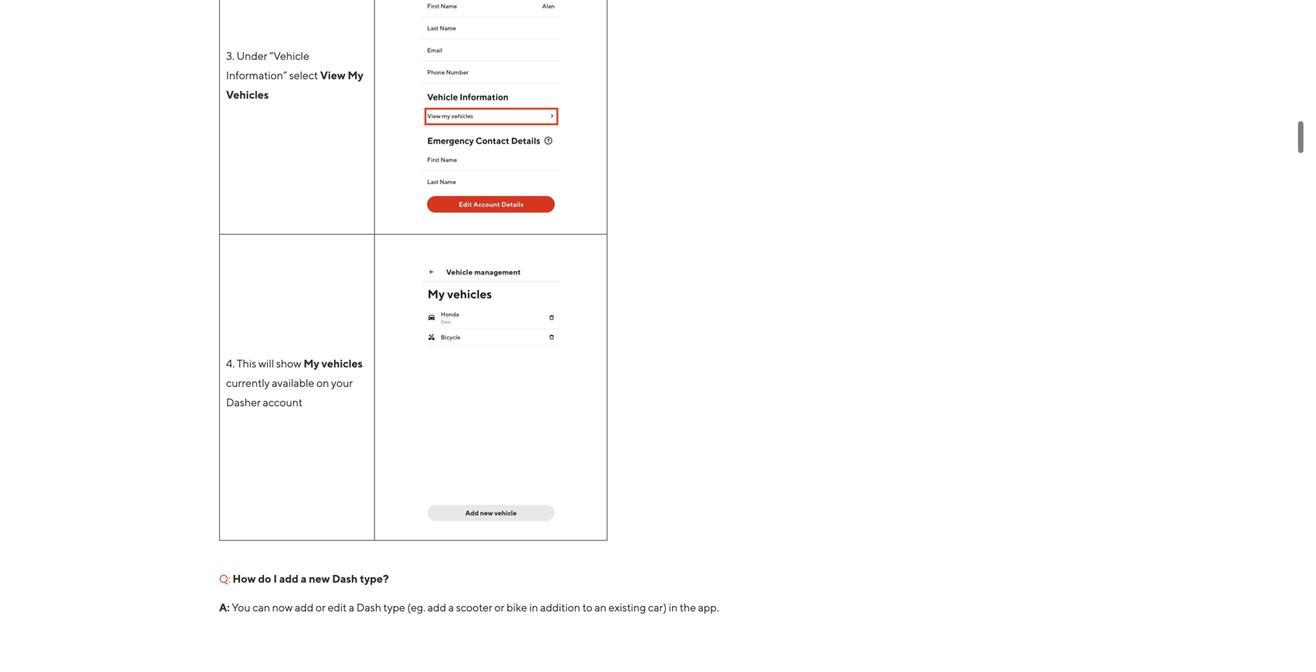 Task type: vqa. For each thing, say whether or not it's contained in the screenshot.
a's add
yes



Task type: locate. For each thing, give the bounding box(es) containing it.
add for a
[[279, 572, 299, 585]]

2 in from the left
[[669, 601, 678, 614]]

q: link
[[219, 572, 231, 585]]

add right i
[[279, 572, 299, 585]]

0 horizontal spatial my
[[304, 357, 319, 370]]

add
[[279, 572, 299, 585], [295, 601, 314, 614], [428, 601, 447, 614]]

in right 'bike'
[[530, 601, 538, 614]]

currently
[[226, 377, 270, 389]]

a:
[[219, 601, 230, 614]]

3.
[[226, 49, 235, 62]]

dash left type
[[357, 601, 382, 614]]

or left 'bike'
[[495, 601, 505, 614]]

in left the
[[669, 601, 678, 614]]

my
[[348, 69, 364, 82], [304, 357, 319, 370]]

dash right new
[[332, 572, 358, 585]]

0 horizontal spatial a
[[301, 572, 307, 585]]

1 horizontal spatial my
[[348, 69, 364, 82]]

my right view
[[348, 69, 364, 82]]

existing
[[609, 601, 646, 614]]

my inside '4. this will show my vehicles currently available on your dasher account'
[[304, 357, 319, 370]]

or left edit
[[316, 601, 326, 614]]

available
[[272, 377, 315, 389]]

this
[[237, 357, 257, 370]]

q:
[[219, 572, 231, 585]]

to
[[583, 601, 593, 614]]

my vehicles
[[226, 69, 364, 101]]

a
[[301, 572, 307, 585], [349, 601, 355, 614], [449, 601, 454, 614]]

an
[[595, 601, 607, 614]]

0 horizontal spatial or
[[316, 601, 326, 614]]

(eg.
[[407, 601, 426, 614]]

1 or from the left
[[316, 601, 326, 614]]

add right now
[[295, 601, 314, 614]]

will
[[259, 357, 274, 370]]

0 horizontal spatial in
[[530, 601, 538, 614]]

edit
[[328, 601, 347, 614]]

1 horizontal spatial or
[[495, 601, 505, 614]]

1 horizontal spatial in
[[669, 601, 678, 614]]

2 or from the left
[[495, 601, 505, 614]]

type?
[[360, 572, 389, 585]]

a left new
[[301, 572, 307, 585]]

my inside my vehicles
[[348, 69, 364, 82]]

2 horizontal spatial a
[[449, 601, 454, 614]]

the
[[680, 601, 696, 614]]

my up on
[[304, 357, 319, 370]]

dasher
[[226, 396, 261, 409]]

0 vertical spatial my
[[348, 69, 364, 82]]

1 vertical spatial my
[[304, 357, 319, 370]]

a left scooter
[[449, 601, 454, 614]]

4. this will show my vehicles currently available on your dasher account
[[226, 357, 363, 409]]

or
[[316, 601, 326, 614], [495, 601, 505, 614]]

in
[[530, 601, 538, 614], [669, 601, 678, 614]]

a right edit
[[349, 601, 355, 614]]

vehicles
[[226, 88, 269, 101]]

dash
[[332, 572, 358, 585], [357, 601, 382, 614]]

0 vertical spatial dash
[[332, 572, 358, 585]]



Task type: describe. For each thing, give the bounding box(es) containing it.
i
[[274, 572, 277, 585]]

addition
[[541, 601, 581, 614]]

add for or
[[295, 601, 314, 614]]

can
[[253, 601, 270, 614]]

how
[[233, 572, 256, 585]]

new
[[309, 572, 330, 585]]

vehicles
[[322, 357, 363, 370]]

app.
[[699, 601, 719, 614]]

your
[[331, 377, 353, 389]]

1 vertical spatial dash
[[357, 601, 382, 614]]

add right (eg.
[[428, 601, 447, 614]]

select
[[289, 69, 318, 82]]

4.
[[226, 357, 235, 370]]

on
[[317, 377, 329, 389]]

view
[[320, 69, 346, 82]]

you
[[232, 601, 251, 614]]

3. under "vehicle information" select view
[[226, 49, 346, 82]]

information"
[[226, 69, 287, 82]]

now
[[272, 601, 293, 614]]

type
[[384, 601, 405, 614]]

1 in from the left
[[530, 601, 538, 614]]

under
[[237, 49, 268, 62]]

do
[[258, 572, 271, 585]]

a: you can now add or edit a dash type (eg. add a scooter or bike in addition to an existing car) in the app.
[[219, 601, 719, 614]]

show
[[276, 357, 302, 370]]

1 horizontal spatial a
[[349, 601, 355, 614]]

scooter
[[456, 601, 493, 614]]

q: how do i add a new dash type?
[[219, 572, 389, 585]]

bike
[[507, 601, 528, 614]]

car)
[[649, 601, 667, 614]]

account
[[263, 396, 303, 409]]

"vehicle
[[270, 49, 310, 62]]



